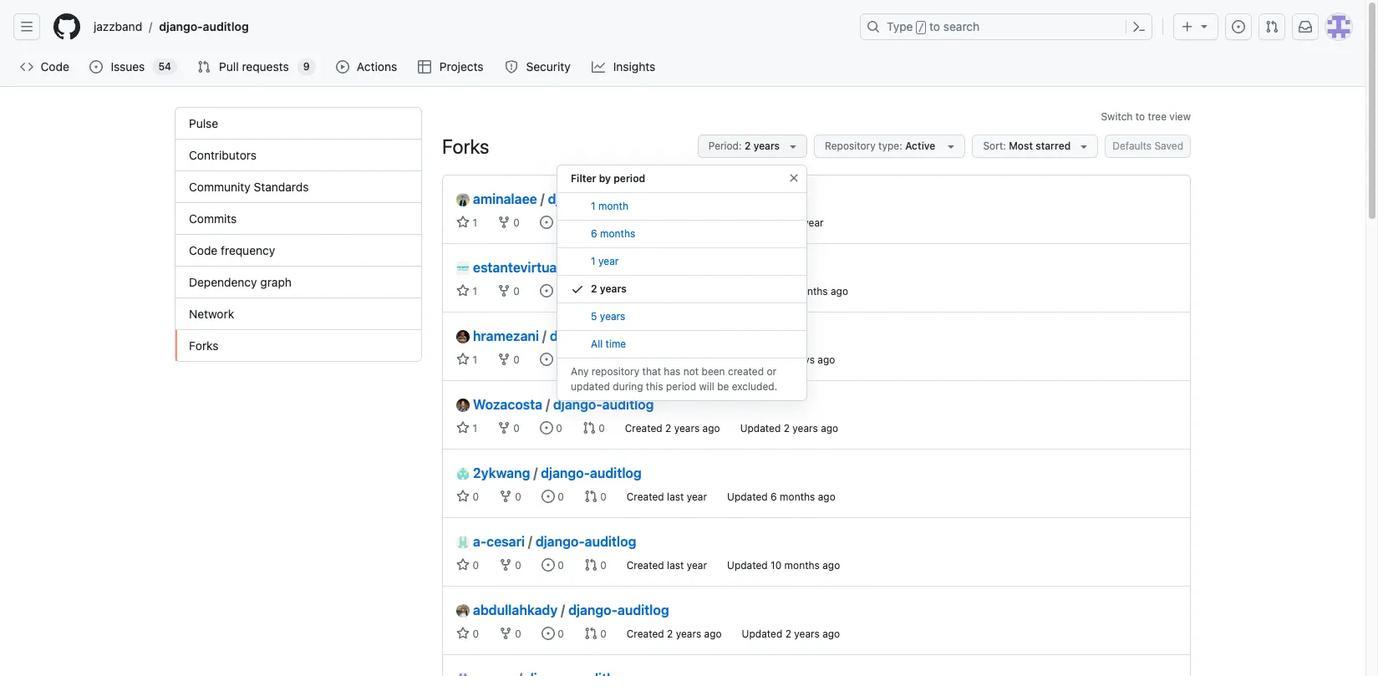 Task type: locate. For each thing, give the bounding box(es) containing it.
star image down @2ykwang icon
[[457, 490, 470, 503]]

django- up 54
[[159, 19, 203, 33]]

django-auditlog link for wozacosta
[[553, 397, 654, 412]]

2 star image from the top
[[457, 353, 470, 366]]

/ django-auditlog for 2ykwang
[[534, 466, 642, 481]]

updated 2 days ago
[[741, 354, 836, 366]]

django- right 2ykwang
[[541, 466, 590, 481]]

0 horizontal spatial triangle down image
[[787, 140, 800, 153]]

updated up updated 10 months ago
[[727, 491, 768, 503]]

0 vertical spatial created 2 years ago
[[625, 217, 720, 229]]

forks link
[[176, 330, 421, 361]]

jazzband
[[94, 19, 142, 33]]

all time link
[[558, 331, 807, 359]]

updated for a-cesari
[[727, 559, 768, 572]]

insights
[[614, 59, 656, 74]]

django-auditlog link for aminalaee
[[548, 191, 649, 207]]

wozacosta
[[473, 397, 543, 412]]

@abdullahkady image
[[457, 605, 470, 618]]

updated
[[740, 217, 781, 229], [741, 354, 781, 366], [740, 422, 781, 435], [727, 491, 768, 503], [727, 559, 768, 572], [742, 628, 783, 640]]

@hramezani image
[[457, 330, 470, 344]]

switch to tree view
[[1102, 110, 1191, 123]]

django- for estantevirtual
[[571, 260, 621, 275]]

created last year for a-cesari
[[627, 559, 707, 572]]

django- right abdullahkady
[[569, 603, 618, 618]]

contributors
[[189, 148, 257, 162]]

0 vertical spatial star image
[[457, 284, 470, 298]]

2 inside 2 years link
[[591, 283, 597, 295]]

/ for a-cesari
[[528, 534, 532, 549]]

a-cesari link
[[457, 532, 525, 552]]

insights link
[[585, 54, 664, 79]]

0 horizontal spatial forks
[[189, 339, 219, 353]]

2 years
[[591, 283, 627, 295]]

1 link down @wozacosta image
[[457, 421, 477, 435]]

3 star image from the top
[[457, 490, 470, 503]]

2 star image from the top
[[457, 421, 470, 435]]

year inside 1 year link
[[599, 255, 619, 268]]

1 vertical spatial created 2 years ago
[[625, 422, 720, 435]]

contributors link
[[176, 140, 421, 171]]

1
[[591, 200, 596, 212], [470, 217, 477, 229], [591, 255, 596, 268], [470, 285, 477, 298], [470, 354, 477, 366], [470, 422, 477, 435]]

updated 2 years ago down updated 10 months ago
[[742, 628, 840, 640]]

auditlog for a-cesari
[[585, 534, 637, 549]]

last
[[784, 217, 801, 229], [667, 491, 684, 503], [667, 559, 684, 572]]

1 down @aminalaee icon
[[470, 217, 477, 229]]

issue opened image
[[1232, 20, 1246, 33], [90, 60, 103, 74], [540, 216, 553, 229], [540, 284, 553, 298], [542, 559, 555, 572]]

5
[[591, 310, 597, 323]]

/ right abdullahkady
[[561, 603, 565, 618]]

/ django-auditlog for wozacosta
[[546, 397, 654, 412]]

issue opened image for estantevirtual
[[540, 284, 553, 298]]

last for a-cesari
[[667, 559, 684, 572]]

repo forked image down the wozacosta
[[497, 421, 511, 435]]

network link
[[176, 298, 421, 330]]

star image down @wozacosta image
[[457, 421, 470, 435]]

/ for aminalaee
[[541, 191, 545, 207]]

star image
[[457, 284, 470, 298], [457, 353, 470, 366], [457, 559, 470, 572]]

star image down @aminalaee icon
[[457, 216, 470, 229]]

code inside insights element
[[189, 243, 218, 258]]

1 vertical spatial 6
[[771, 491, 777, 503]]

repository type: active
[[825, 140, 939, 152]]

repo forked image
[[497, 216, 511, 229], [497, 284, 511, 298], [497, 421, 511, 435], [499, 490, 512, 503], [499, 559, 512, 572]]

/ inside jazzband / django-auditlog
[[149, 20, 152, 34]]

django-auditlog link
[[152, 13, 256, 40], [548, 191, 649, 207], [571, 260, 672, 275], [550, 329, 651, 344], [553, 397, 654, 412], [541, 466, 642, 481], [536, 534, 637, 549], [569, 603, 669, 618]]

0 vertical spatial period
[[614, 172, 646, 185]]

0 horizontal spatial triangle down image
[[945, 140, 959, 153]]

years inside 2 years link
[[600, 283, 627, 295]]

month
[[599, 200, 629, 212]]

star image for a-cesari
[[457, 559, 470, 572]]

django-auditlog link for a-cesari
[[536, 534, 637, 549]]

issue opened image
[[540, 353, 553, 366], [540, 421, 553, 435], [542, 490, 555, 503], [542, 627, 555, 640]]

a-
[[473, 534, 487, 549]]

2 vertical spatial created 2 years ago
[[627, 628, 722, 640]]

during
[[613, 380, 643, 393]]

1 triangle down image from the left
[[787, 140, 800, 153]]

period: 2 years
[[709, 140, 780, 152]]

/ right the wozacosta
[[546, 397, 550, 412]]

commits
[[189, 212, 237, 226]]

plus image
[[1181, 20, 1195, 33]]

will
[[699, 380, 715, 393]]

/ django-auditlog
[[541, 191, 649, 207], [564, 260, 672, 275], [543, 329, 651, 344], [546, 397, 654, 412], [534, 466, 642, 481], [528, 534, 637, 549], [561, 603, 669, 618]]

issue opened image up abdullahkady
[[542, 559, 555, 572]]

issue opened image for 2ykwang
[[542, 490, 555, 503]]

triangle down image right starred
[[1078, 140, 1091, 153]]

3
[[666, 354, 672, 366]]

0 link
[[497, 216, 520, 229], [540, 216, 563, 229], [583, 216, 605, 229], [497, 284, 520, 298], [540, 284, 563, 298], [583, 284, 605, 298], [497, 353, 520, 366], [540, 353, 563, 366], [583, 353, 605, 366], [497, 421, 520, 435], [540, 421, 563, 435], [583, 421, 605, 435], [457, 490, 479, 503], [499, 490, 522, 503], [542, 490, 564, 503], [584, 490, 607, 503], [457, 559, 479, 572], [499, 559, 522, 572], [542, 559, 564, 572], [584, 559, 607, 572], [457, 627, 479, 640], [499, 627, 522, 640], [542, 627, 564, 640], [584, 627, 607, 640]]

repo forked image down cesari
[[499, 559, 512, 572]]

created for wozacosta
[[625, 422, 663, 435]]

code frequency
[[189, 243, 275, 258]]

triangle down image for 2 years
[[787, 140, 800, 153]]

updated for abdullahkady
[[742, 628, 783, 640]]

actions link
[[329, 54, 405, 79]]

1 link down @aminalaee icon
[[457, 216, 477, 229]]

any repository that has not been created or updated during this period will be excluded.
[[571, 365, 778, 393]]

to left tree at the right top of page
[[1136, 110, 1146, 123]]

starred
[[1036, 140, 1071, 152]]

created for 2ykwang
[[627, 491, 664, 503]]

code right code "image"
[[41, 59, 69, 74]]

list
[[87, 13, 850, 40]]

pull requests
[[219, 59, 289, 74]]

2
[[745, 140, 751, 152], [666, 217, 672, 229], [591, 283, 597, 295], [784, 354, 790, 366], [666, 422, 672, 435], [784, 422, 790, 435], [667, 628, 673, 640], [786, 628, 792, 640]]

git pull request image for aminalaee
[[583, 216, 596, 229]]

/ for wozacosta
[[546, 397, 550, 412]]

created last year
[[627, 491, 707, 503], [627, 559, 707, 572]]

/ for abdullahkady
[[561, 603, 565, 618]]

issue opened image left issues
[[90, 60, 103, 74]]

command palette image
[[1133, 20, 1146, 33]]

updated down period: 2 years
[[740, 217, 781, 229]]

star image down @hramezani image
[[457, 353, 470, 366]]

updated 6 months ago
[[727, 491, 836, 503]]

check image
[[571, 283, 585, 296]]

1 created last year from the top
[[627, 491, 707, 503]]

years
[[754, 140, 780, 152], [675, 217, 700, 229], [600, 283, 627, 295], [600, 310, 626, 323], [675, 354, 700, 366], [675, 422, 700, 435], [793, 422, 818, 435], [676, 628, 702, 640], [795, 628, 820, 640]]

django- for abdullahkady
[[569, 603, 618, 618]]

repo forked image down hramezani
[[497, 353, 511, 366]]

1 vertical spatial forks
[[189, 339, 219, 353]]

updated for wozacosta
[[740, 422, 781, 435]]

forks
[[442, 135, 489, 158], [189, 339, 219, 353]]

updated up excluded.
[[741, 354, 781, 366]]

star image for wozacosta
[[457, 421, 470, 435]]

django- right cesari
[[536, 534, 585, 549]]

1 1 link from the top
[[457, 216, 477, 229]]

django- up 2 years
[[571, 260, 621, 275]]

/ for hramezani
[[543, 329, 547, 344]]

period right by
[[614, 172, 646, 185]]

1 vertical spatial triangle down image
[[945, 140, 959, 153]]

4 star image from the top
[[457, 627, 470, 640]]

forks down the 'network'
[[189, 339, 219, 353]]

1 horizontal spatial period
[[666, 380, 697, 393]]

repo forked image down aminalaee
[[497, 216, 511, 229]]

1 horizontal spatial to
[[1136, 110, 1146, 123]]

/ right jazzband
[[149, 20, 152, 34]]

triangle down image
[[787, 140, 800, 153], [1078, 140, 1091, 153]]

1 vertical spatial period
[[666, 380, 697, 393]]

type
[[887, 19, 913, 33]]

triangle down image up 'close menu' icon
[[787, 140, 800, 153]]

star image down @abdullahkady image
[[457, 627, 470, 640]]

cesari
[[487, 534, 525, 549]]

hramezani link
[[457, 326, 539, 346]]

auditlog for 2ykwang
[[590, 466, 642, 481]]

1 vertical spatial code
[[189, 243, 218, 258]]

triangle down image for most starred
[[1078, 140, 1091, 153]]

star image down "@a cesari" image
[[457, 559, 470, 572]]

1 link down @hramezani image
[[457, 353, 477, 366]]

3 star image from the top
[[457, 559, 470, 572]]

/ left 1 year
[[564, 260, 568, 275]]

months down month
[[600, 227, 636, 240]]

1 star image from the top
[[457, 284, 470, 298]]

updated for hramezani
[[741, 354, 781, 366]]

triangle down image right plus icon
[[1198, 19, 1212, 33]]

/ django-auditlog for hramezani
[[543, 329, 651, 344]]

django-
[[159, 19, 203, 33], [548, 191, 597, 207], [571, 260, 621, 275], [550, 329, 599, 344], [553, 397, 603, 412], [541, 466, 590, 481], [536, 534, 585, 549], [569, 603, 618, 618]]

/
[[149, 20, 152, 34], [919, 22, 925, 33], [541, 191, 545, 207], [564, 260, 568, 275], [543, 329, 547, 344], [546, 397, 550, 412], [534, 466, 538, 481], [528, 534, 532, 549], [561, 603, 565, 618]]

django- down filter
[[548, 191, 597, 207]]

updated down excluded.
[[740, 422, 781, 435]]

1 down '@estantevirtual' icon
[[470, 285, 477, 298]]

close menu image
[[788, 171, 801, 185]]

1 horizontal spatial triangle down image
[[1078, 140, 1091, 153]]

/ django-auditlog for a-cesari
[[528, 534, 637, 549]]

4 1 link from the top
[[457, 421, 477, 435]]

star image for hramezani
[[457, 353, 470, 366]]

months
[[600, 227, 636, 240], [793, 285, 828, 298], [780, 491, 816, 503], [785, 559, 820, 572]]

1 vertical spatial star image
[[457, 353, 470, 366]]

1 vertical spatial created last year
[[627, 559, 707, 572]]

/ right aminalaee
[[541, 191, 545, 207]]

2 1 link from the top
[[457, 284, 477, 298]]

1 vertical spatial to
[[1136, 110, 1146, 123]]

updated left 10
[[727, 559, 768, 572]]

6 up 10
[[771, 491, 777, 503]]

/ right cesari
[[528, 534, 532, 549]]

created 2 years ago
[[625, 217, 720, 229], [625, 422, 720, 435], [627, 628, 722, 640]]

updated 2 years ago for abdullahkady
[[742, 628, 840, 640]]

django- down 5
[[550, 329, 599, 344]]

3 1 link from the top
[[457, 353, 477, 366]]

6 up 1 year
[[591, 227, 598, 240]]

/ right type
[[919, 22, 925, 33]]

0
[[511, 217, 520, 229], [553, 217, 563, 229], [596, 217, 605, 229], [511, 285, 520, 298], [553, 285, 563, 298], [596, 285, 605, 298], [511, 354, 520, 366], [553, 354, 563, 366], [596, 354, 605, 366], [511, 422, 520, 435], [553, 422, 563, 435], [596, 422, 605, 435], [470, 491, 479, 503], [512, 491, 522, 503], [555, 491, 564, 503], [598, 491, 607, 503], [470, 559, 479, 572], [512, 559, 522, 572], [555, 559, 564, 572], [598, 559, 607, 572], [470, 628, 479, 640], [512, 628, 522, 640], [555, 628, 564, 640], [598, 628, 607, 640]]

1 horizontal spatial forks
[[442, 135, 489, 158]]

git pull request image
[[1266, 20, 1279, 33], [197, 60, 211, 74], [583, 216, 596, 229], [583, 284, 596, 298], [584, 490, 598, 503], [584, 559, 598, 572]]

git pull request image for 2ykwang
[[584, 490, 598, 503]]

/ right hramezani
[[543, 329, 547, 344]]

star image for abdullahkady
[[457, 627, 470, 640]]

0 vertical spatial code
[[41, 59, 69, 74]]

by
[[599, 172, 611, 185]]

repository
[[592, 365, 640, 378]]

1 link for estantevirtual
[[457, 284, 477, 298]]

django-auditlog link for abdullahkady
[[569, 603, 669, 618]]

git pull request image
[[583, 353, 596, 366], [583, 421, 596, 435], [584, 627, 598, 640]]

menu
[[558, 193, 807, 359]]

1 down @wozacosta image
[[470, 422, 477, 435]]

2ykwang link
[[457, 463, 530, 483]]

not
[[684, 365, 699, 378]]

7 months ago
[[784, 285, 849, 298]]

to left search
[[930, 19, 941, 33]]

triangle down image
[[1198, 19, 1212, 33], [945, 140, 959, 153]]

1 link
[[457, 216, 477, 229], [457, 284, 477, 298], [457, 353, 477, 366], [457, 421, 477, 435]]

auditlog for abdullahkady
[[618, 603, 669, 618]]

updated 2 years ago down excluded.
[[740, 422, 839, 435]]

code image
[[20, 60, 33, 74]]

2 vertical spatial last
[[667, 559, 684, 572]]

issue opened image left check icon
[[540, 284, 553, 298]]

0 vertical spatial updated 2 years ago
[[740, 422, 839, 435]]

django- down updated
[[553, 397, 603, 412]]

1 vertical spatial updated 2 years ago
[[742, 628, 840, 640]]

months up updated 10 months ago
[[780, 491, 816, 503]]

1 link down '@estantevirtual' icon
[[457, 284, 477, 298]]

1 link for wozacosta
[[457, 421, 477, 435]]

6 months link
[[558, 221, 807, 248]]

community standards
[[189, 180, 309, 194]]

pull
[[219, 59, 239, 74]]

code down the commits
[[189, 243, 218, 258]]

1 vertical spatial repo forked image
[[499, 627, 512, 640]]

updated 2 years ago
[[740, 422, 839, 435], [742, 628, 840, 640]]

1 for estantevirtual
[[470, 285, 477, 298]]

year
[[804, 217, 824, 229], [599, 255, 619, 268], [687, 491, 707, 503], [687, 559, 707, 572]]

repo forked image for a-cesari
[[499, 559, 512, 572]]

0 vertical spatial triangle down image
[[1198, 19, 1212, 33]]

1 down @hramezani image
[[470, 354, 477, 366]]

period down has
[[666, 380, 697, 393]]

1 vertical spatial last
[[667, 491, 684, 503]]

1 horizontal spatial code
[[189, 243, 218, 258]]

2 created last year from the top
[[627, 559, 707, 572]]

/ right 2ykwang
[[534, 466, 538, 481]]

period inside any repository that has not been created or updated during this period will be excluded.
[[666, 380, 697, 393]]

issue opened image for aminalaee
[[540, 216, 553, 229]]

2 triangle down image from the left
[[1078, 140, 1091, 153]]

triangle down image right "active"
[[945, 140, 959, 153]]

sort:
[[984, 140, 1007, 152]]

1 up 2 years
[[591, 255, 596, 268]]

repo forked image for wozacosta
[[497, 421, 511, 435]]

months right 7 at the top right of the page
[[793, 285, 828, 298]]

created for hramezani
[[625, 354, 663, 366]]

auditlog for estantevirtual
[[621, 260, 672, 275]]

graph
[[260, 275, 292, 289]]

/ django-auditlog for estantevirtual
[[564, 260, 672, 275]]

0 horizontal spatial to
[[930, 19, 941, 33]]

notifications image
[[1299, 20, 1313, 33]]

forks inside insights element
[[189, 339, 219, 353]]

forks up @aminalaee icon
[[442, 135, 489, 158]]

1 vertical spatial git pull request image
[[583, 421, 596, 435]]

updated for 2ykwang
[[727, 491, 768, 503]]

1 horizontal spatial 6
[[771, 491, 777, 503]]

requests
[[242, 59, 289, 74]]

9
[[303, 60, 310, 73]]

days
[[793, 354, 815, 366]]

0 vertical spatial created last year
[[627, 491, 707, 503]]

0 horizontal spatial period
[[614, 172, 646, 185]]

1 star image from the top
[[457, 216, 470, 229]]

table image
[[418, 60, 432, 74]]

0 vertical spatial git pull request image
[[583, 353, 596, 366]]

or
[[767, 365, 777, 378]]

repo forked image down abdullahkady link
[[499, 627, 512, 640]]

abdullahkady
[[473, 603, 558, 618]]

created
[[728, 365, 764, 378]]

auditlog for aminalaee
[[597, 191, 649, 207]]

updated down 10
[[742, 628, 783, 640]]

all time
[[591, 338, 626, 350]]

0 horizontal spatial code
[[41, 59, 69, 74]]

community
[[189, 180, 251, 194]]

repo forked image for 2ykwang
[[499, 490, 512, 503]]

0 vertical spatial repo forked image
[[497, 353, 511, 366]]

django- for hramezani
[[550, 329, 599, 344]]

/ django-auditlog for aminalaee
[[541, 191, 649, 207]]

switch
[[1102, 110, 1133, 123]]

2 vertical spatial git pull request image
[[584, 627, 598, 640]]

issue opened image up the estantevirtual
[[540, 216, 553, 229]]

repo forked image down estantevirtual link
[[497, 284, 511, 298]]

star image down '@estantevirtual' icon
[[457, 284, 470, 298]]

repo forked image down 2ykwang
[[499, 490, 512, 503]]

2 vertical spatial star image
[[457, 559, 470, 572]]

repo forked image
[[497, 353, 511, 366], [499, 627, 512, 640]]

star image
[[457, 216, 470, 229], [457, 421, 470, 435], [457, 490, 470, 503], [457, 627, 470, 640]]

created 2 years ago for abdullahkady
[[627, 628, 722, 640]]

django- for wozacosta
[[553, 397, 603, 412]]

0 vertical spatial 6
[[591, 227, 598, 240]]



Task type: describe. For each thing, give the bounding box(es) containing it.
period:
[[709, 140, 742, 152]]

django- inside jazzband / django-auditlog
[[159, 19, 203, 33]]

created last year for 2ykwang
[[627, 491, 707, 503]]

git pull request image for hramezani
[[583, 353, 596, 366]]

network
[[189, 307, 234, 321]]

issue opened image for hramezani
[[540, 353, 553, 366]]

issue opened image for abdullahkady
[[542, 627, 555, 640]]

months right 10
[[785, 559, 820, 572]]

1 for aminalaee
[[470, 217, 477, 229]]

jazzband link
[[87, 13, 149, 40]]

jazzband / django-auditlog
[[94, 19, 249, 34]]

auditlog for hramezani
[[599, 329, 651, 344]]

updated for aminalaee
[[740, 217, 781, 229]]

dependency graph
[[189, 275, 292, 289]]

type:
[[879, 140, 903, 152]]

updated 10 months ago
[[727, 559, 840, 572]]

has
[[664, 365, 681, 378]]

1 for wozacosta
[[470, 422, 477, 435]]

hramezani
[[473, 329, 539, 344]]

community standards link
[[176, 171, 421, 203]]

menu containing 1 month
[[558, 193, 807, 359]]

projects
[[440, 59, 484, 74]]

git pull request image for estantevirtual
[[583, 284, 596, 298]]

@a cesari image
[[457, 536, 470, 549]]

6 months
[[591, 227, 636, 240]]

updated last year
[[740, 217, 824, 229]]

/ inside type / to search
[[919, 22, 925, 33]]

play image
[[336, 60, 349, 74]]

frequency
[[221, 243, 275, 258]]

django- for 2ykwang
[[541, 466, 590, 481]]

10
[[771, 559, 782, 572]]

search
[[944, 19, 980, 33]]

issue opened image right plus icon
[[1232, 20, 1246, 33]]

@2ykwang image
[[457, 467, 470, 481]]

created 2 years ago for wozacosta
[[625, 422, 720, 435]]

repo forked image for abdullahkady
[[499, 627, 512, 640]]

0 vertical spatial last
[[784, 217, 801, 229]]

active
[[906, 140, 936, 152]]

shield image
[[505, 60, 518, 74]]

1 left month
[[591, 200, 596, 212]]

tree
[[1148, 110, 1167, 123]]

type / to search
[[887, 19, 980, 33]]

@aminalaee image
[[457, 193, 470, 207]]

security link
[[498, 54, 579, 79]]

been
[[702, 365, 725, 378]]

django-auditlog link for estantevirtual
[[571, 260, 672, 275]]

1 month
[[591, 200, 629, 212]]

that
[[643, 365, 661, 378]]

created for aminalaee
[[625, 217, 663, 229]]

/ django-auditlog for abdullahkady
[[561, 603, 669, 618]]

1 year link
[[558, 248, 807, 276]]

any
[[571, 365, 589, 378]]

dependency
[[189, 275, 257, 289]]

7
[[784, 285, 790, 298]]

repo forked image for estantevirtual
[[497, 284, 511, 298]]

excluded.
[[732, 380, 778, 393]]

1 for hramezani
[[470, 354, 477, 366]]

aminalaee link
[[457, 189, 537, 209]]

2ykwang
[[473, 466, 530, 481]]

switch to tree view link
[[1102, 110, 1191, 123]]

security
[[526, 59, 571, 74]]

repo forked image for hramezani
[[497, 353, 511, 366]]

created for abdullahkady
[[627, 628, 664, 640]]

0 vertical spatial forks
[[442, 135, 489, 158]]

repository
[[825, 140, 876, 152]]

1 horizontal spatial triangle down image
[[1198, 19, 1212, 33]]

defaults
[[1113, 140, 1152, 152]]

last for 2ykwang
[[667, 491, 684, 503]]

estantevirtual
[[473, 260, 561, 275]]

0 horizontal spatial 6
[[591, 227, 598, 240]]

repo forked image for aminalaee
[[497, 216, 511, 229]]

/ for estantevirtual
[[564, 260, 568, 275]]

updated
[[571, 380, 610, 393]]

issue opened image for wozacosta
[[540, 421, 553, 435]]

code link
[[13, 54, 76, 79]]

auditlog inside jazzband / django-auditlog
[[203, 19, 249, 33]]

git pull request image for abdullahkady
[[584, 627, 598, 640]]

54
[[158, 60, 171, 73]]

list containing jazzband
[[87, 13, 850, 40]]

defaults saved button
[[1105, 135, 1191, 158]]

view
[[1170, 110, 1191, 123]]

be
[[718, 380, 729, 393]]

sort: most starred
[[984, 140, 1071, 152]]

time
[[606, 338, 626, 350]]

years inside 5 years link
[[600, 310, 626, 323]]

homepage image
[[54, 13, 80, 40]]

actions
[[357, 59, 397, 74]]

django- for a-cesari
[[536, 534, 585, 549]]

@estantevirtual image
[[457, 262, 470, 275]]

a-cesari
[[473, 534, 525, 549]]

git pull request image for wozacosta
[[583, 421, 596, 435]]

issue opened image for a-cesari
[[542, 559, 555, 572]]

defaults saved
[[1113, 140, 1184, 152]]

1 link for hramezani
[[457, 353, 477, 366]]

saved
[[1155, 140, 1184, 152]]

auditlog for wozacosta
[[603, 397, 654, 412]]

dependency graph link
[[176, 267, 421, 298]]

insights element
[[175, 107, 422, 362]]

git pull request image for a-cesari
[[584, 559, 598, 572]]

this
[[646, 380, 663, 393]]

5 years link
[[558, 304, 807, 331]]

created 3 years ago
[[625, 354, 721, 366]]

issues
[[111, 59, 145, 74]]

star image for 2ykwang
[[457, 490, 470, 503]]

commits link
[[176, 203, 421, 235]]

filter
[[571, 172, 597, 185]]

2 years link
[[558, 276, 807, 304]]

star image for estantevirtual
[[457, 284, 470, 298]]

code for code
[[41, 59, 69, 74]]

most
[[1009, 140, 1033, 152]]

code for code frequency
[[189, 243, 218, 258]]

standards
[[254, 180, 309, 194]]

1 link for aminalaee
[[457, 216, 477, 229]]

updated 2 years ago for wozacosta
[[740, 422, 839, 435]]

wozacosta link
[[457, 395, 543, 415]]

django-auditlog link for 2ykwang
[[541, 466, 642, 481]]

django-auditlog link for hramezani
[[550, 329, 651, 344]]

/ for 2ykwang
[[534, 466, 538, 481]]

projects link
[[412, 54, 492, 79]]

pulse link
[[176, 108, 421, 140]]

created 2 years ago for aminalaee
[[625, 217, 720, 229]]

1 month link
[[558, 193, 807, 221]]

star image for aminalaee
[[457, 216, 470, 229]]

graph image
[[592, 60, 606, 74]]

0 vertical spatial to
[[930, 19, 941, 33]]

estantevirtual link
[[457, 258, 561, 278]]

aminalaee
[[473, 191, 537, 207]]

abdullahkady link
[[457, 600, 558, 620]]

@wozacosta image
[[457, 399, 470, 412]]

created for a-cesari
[[627, 559, 664, 572]]

1 year
[[591, 255, 619, 268]]

django- for aminalaee
[[548, 191, 597, 207]]



Task type: vqa. For each thing, say whether or not it's contained in the screenshot.
Updated related to aminalaee
yes



